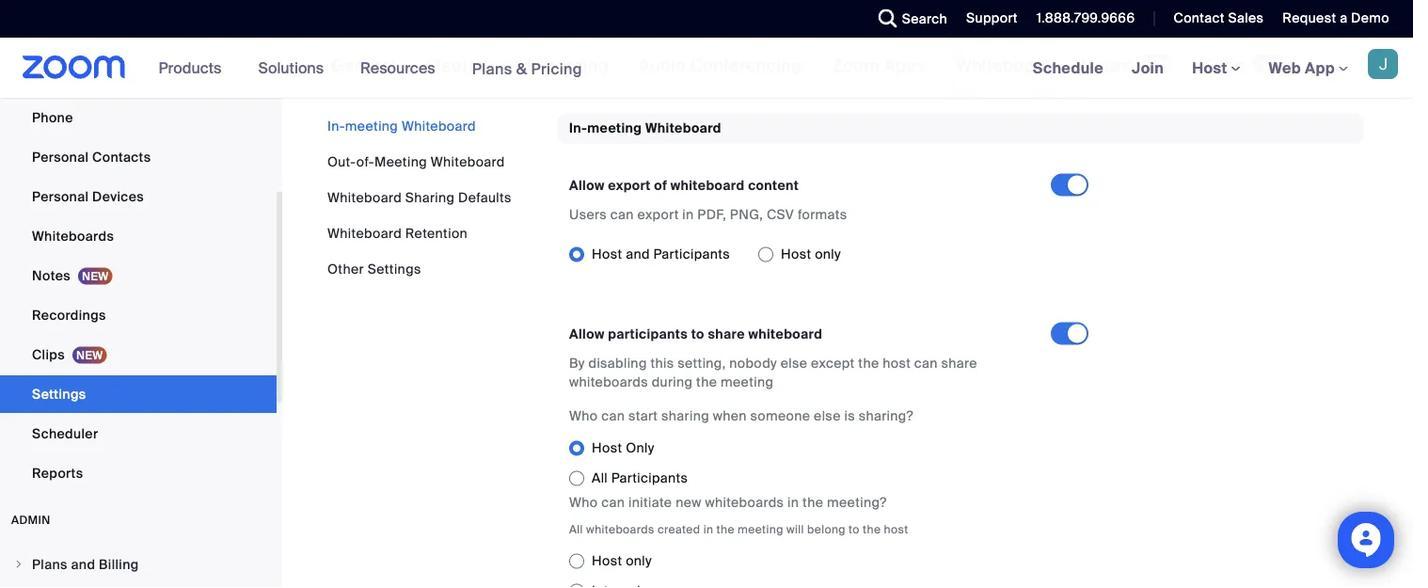 Task type: vqa. For each thing, say whether or not it's contained in the screenshot.
'With' in the the "We're happy you're here. Next, we'll show you how to get started with Zoom in a few easy steps."
no



Task type: locate. For each thing, give the bounding box(es) containing it.
can
[[611, 206, 634, 223], [915, 355, 938, 372], [602, 407, 625, 425], [602, 494, 625, 511]]

allow up 'by'
[[569, 326, 605, 343]]

else left 'is'
[[814, 407, 841, 425]]

whiteboards down initiate
[[587, 522, 655, 536]]

1 horizontal spatial settings
[[368, 260, 421, 278]]

2 allow from the top
[[569, 326, 605, 343]]

host for who can initiate new whiteboards in the meeting? option group
[[592, 552, 623, 570]]

other
[[328, 260, 364, 278]]

notes link
[[0, 257, 277, 295]]

and left billing
[[71, 556, 95, 573]]

in-
[[328, 117, 345, 135], [569, 120, 588, 137]]

whiteboard down support
[[957, 55, 1052, 77]]

initiate
[[629, 494, 672, 511]]

resources button
[[361, 38, 444, 98]]

and inside plans and billing menu item
[[71, 556, 95, 573]]

in right created
[[704, 522, 714, 536]]

1 vertical spatial all
[[569, 522, 583, 536]]

plans and billing
[[32, 556, 139, 573]]

whiteboards down disabling on the bottom
[[569, 374, 649, 391]]

to down 'meeting?' at right
[[849, 522, 860, 536]]

settings link
[[0, 376, 277, 413]]

option group
[[569, 239, 1051, 270]]

and inside in-meeting whiteboard element
[[626, 246, 650, 263]]

host inside who can initiate new whiteboards in the meeting? option group
[[592, 552, 623, 570]]

solutions
[[258, 58, 324, 78]]

all
[[592, 470, 608, 487], [569, 522, 583, 536]]

0 vertical spatial whiteboards
[[569, 374, 649, 391]]

plans
[[472, 59, 513, 78], [32, 556, 68, 573]]

audio conferencing
[[639, 55, 802, 77]]

export
[[608, 177, 651, 194], [638, 206, 679, 223]]

and up participants at the bottom left
[[626, 246, 650, 263]]

1 horizontal spatial share
[[942, 355, 978, 372]]

host inside meetings navigation
[[1193, 58, 1232, 78]]

participants inside who can start sharing when someone else is sharing? option group
[[612, 470, 688, 487]]

whiteboard up by disabling this setting, nobody else except the host can share whiteboards during the meeting
[[749, 326, 823, 343]]

in left pdf,
[[683, 206, 694, 223]]

can right except
[[915, 355, 938, 372]]

0 horizontal spatial settings
[[32, 385, 86, 403]]

who down all participants
[[569, 494, 598, 511]]

0 vertical spatial clips
[[1203, 55, 1245, 77]]

sharing
[[662, 407, 710, 425]]

notes left join
[[1082, 55, 1131, 77]]

0 vertical spatial else
[[781, 355, 808, 372]]

0 vertical spatial all
[[592, 470, 608, 487]]

allow up users
[[569, 177, 605, 194]]

host for who can start sharing when someone else is sharing? option group
[[592, 439, 623, 457]]

support link
[[953, 0, 1023, 38], [967, 9, 1018, 27]]

1 horizontal spatial in
[[704, 522, 714, 536]]

1 vertical spatial only
[[626, 552, 652, 570]]

the down who can initiate new whiteboards in the meeting?
[[717, 522, 735, 536]]

in
[[683, 206, 694, 223], [788, 494, 799, 511], [704, 522, 714, 536]]

1 vertical spatial participants
[[612, 470, 688, 487]]

1 vertical spatial export
[[638, 206, 679, 223]]

2 personal from the top
[[32, 188, 89, 205]]

can left start
[[602, 407, 625, 425]]

participants up initiate
[[612, 470, 688, 487]]

general
[[331, 55, 396, 77]]

side navigation navigation
[[0, 0, 282, 587]]

0 vertical spatial meeting
[[426, 55, 494, 77]]

1 vertical spatial who
[[569, 494, 598, 511]]

1 horizontal spatial clips
[[1203, 55, 1245, 77]]

whiteboard up out-of-meeting whiteboard link
[[402, 117, 476, 135]]

meeting?
[[827, 494, 887, 511]]

export down of
[[638, 206, 679, 223]]

1 vertical spatial whiteboards
[[705, 494, 784, 511]]

who
[[569, 407, 598, 425], [569, 494, 598, 511]]

clips down contact sales
[[1203, 55, 1245, 77]]

personal
[[32, 148, 89, 166], [32, 188, 89, 205]]

host down users
[[592, 246, 623, 263]]

who for who can initiate new whiteboards in the meeting?
[[569, 494, 598, 511]]

meeting inside by disabling this setting, nobody else except the host can share whiteboards during the meeting
[[721, 374, 774, 391]]

0 vertical spatial plans
[[472, 59, 513, 78]]

by
[[569, 355, 585, 372]]

meeting up of-
[[345, 117, 398, 135]]

1 vertical spatial host only
[[592, 552, 652, 570]]

who up host only
[[569, 407, 598, 425]]

2 horizontal spatial in
[[788, 494, 799, 511]]

0 vertical spatial who
[[569, 407, 598, 425]]

in- down recording
[[569, 120, 588, 137]]

plans inside product information navigation
[[472, 59, 513, 78]]

participants down users can export in pdf, png, csv formats
[[654, 246, 730, 263]]

0 vertical spatial export
[[608, 177, 651, 194]]

0 vertical spatial personal
[[32, 148, 89, 166]]

whiteboard up defaults
[[431, 153, 505, 170]]

export left of
[[608, 177, 651, 194]]

else inside by disabling this setting, nobody else except the host can share whiteboards during the meeting
[[781, 355, 808, 372]]

the down 'meeting?' at right
[[863, 522, 881, 536]]

0 horizontal spatial plans
[[32, 556, 68, 573]]

1 vertical spatial clips
[[32, 346, 65, 363]]

product information navigation
[[145, 38, 597, 99]]

other settings link
[[328, 260, 421, 278]]

1 horizontal spatial else
[[814, 407, 841, 425]]

whiteboards
[[569, 374, 649, 391], [705, 494, 784, 511], [587, 522, 655, 536]]

whiteboard down of-
[[328, 189, 402, 206]]

plans for plans & pricing
[[472, 59, 513, 78]]

belong
[[808, 522, 846, 536]]

settings down whiteboard retention link
[[368, 260, 421, 278]]

1 horizontal spatial notes
[[1082, 55, 1131, 77]]

pdf,
[[698, 206, 727, 223]]

the right except
[[859, 355, 880, 372]]

all for all participants
[[592, 470, 608, 487]]

1 vertical spatial allow
[[569, 326, 605, 343]]

recordings link
[[0, 297, 277, 334]]

whiteboards link
[[0, 217, 277, 255]]

2 vertical spatial in
[[704, 522, 714, 536]]

meeting down in-meeting whiteboard link
[[375, 153, 427, 170]]

disabling
[[589, 355, 647, 372]]

banner
[[0, 38, 1414, 99]]

else left except
[[781, 355, 808, 372]]

in up will at the right bottom of the page
[[788, 494, 799, 511]]

0 horizontal spatial clips
[[32, 346, 65, 363]]

1 vertical spatial and
[[71, 556, 95, 573]]

personal down phone
[[32, 148, 89, 166]]

0 horizontal spatial in
[[683, 206, 694, 223]]

0 vertical spatial host
[[883, 355, 911, 372]]

1 horizontal spatial whiteboard
[[749, 326, 823, 343]]

when
[[713, 407, 747, 425]]

whiteboard up users can export in pdf, png, csv formats
[[671, 177, 745, 194]]

plans for plans and billing
[[32, 556, 68, 573]]

meeting left &
[[426, 55, 494, 77]]

allow
[[569, 177, 605, 194], [569, 326, 605, 343]]

1 horizontal spatial and
[[626, 246, 650, 263]]

plans & pricing link
[[472, 59, 583, 78], [472, 59, 583, 78]]

1 horizontal spatial plans
[[472, 59, 513, 78]]

allow for allow export of whiteboard content
[[569, 177, 605, 194]]

clips inside personal menu menu
[[32, 346, 65, 363]]

host left only
[[592, 439, 623, 457]]

0 vertical spatial and
[[626, 246, 650, 263]]

to up setting, at the bottom of page
[[692, 326, 705, 343]]

demo
[[1352, 9, 1390, 27]]

in-meeting whiteboard
[[328, 117, 476, 135], [569, 120, 722, 137]]

users can export in pdf, png, csv formats
[[569, 206, 848, 223]]

notes
[[1082, 55, 1131, 77], [32, 267, 71, 284]]

created
[[658, 522, 701, 536]]

0 horizontal spatial else
[[781, 355, 808, 372]]

app
[[1306, 58, 1336, 78]]

1 vertical spatial in
[[788, 494, 799, 511]]

request
[[1283, 9, 1337, 27]]

meeting down nobody
[[721, 374, 774, 391]]

host only
[[781, 246, 842, 263], [592, 552, 652, 570]]

resources
[[361, 58, 435, 78]]

notes inside tabs of my account settings page tab list
[[1082, 55, 1131, 77]]

0 horizontal spatial in-meeting whiteboard
[[328, 117, 476, 135]]

0 vertical spatial share
[[708, 326, 745, 343]]

clips down recordings
[[32, 346, 65, 363]]

users
[[569, 206, 607, 223]]

host button
[[1193, 58, 1241, 78]]

settings
[[368, 260, 421, 278], [32, 385, 86, 403]]

settings up scheduler at the left bottom
[[32, 385, 86, 403]]

0 vertical spatial notes
[[1082, 55, 1131, 77]]

whiteboards inside by disabling this setting, nobody else except the host can share whiteboards during the meeting
[[569, 374, 649, 391]]

host down contact sales
[[1193, 58, 1232, 78]]

1 vertical spatial whiteboard
[[749, 326, 823, 343]]

0 vertical spatial to
[[692, 326, 705, 343]]

the
[[859, 355, 880, 372], [697, 374, 717, 391], [803, 494, 824, 511], [717, 522, 735, 536], [863, 522, 881, 536]]

1 horizontal spatial host only
[[781, 246, 842, 263]]

and
[[626, 246, 650, 263], [71, 556, 95, 573]]

meeting
[[426, 55, 494, 77], [375, 153, 427, 170]]

in-meeting whiteboard up "out-of-meeting whiteboard"
[[328, 117, 476, 135]]

in-meeting whiteboard element
[[558, 114, 1364, 587]]

clips link
[[0, 336, 277, 374]]

0 horizontal spatial whiteboard
[[671, 177, 745, 194]]

whiteboards up all whiteboards created in the meeting will belong to the host
[[705, 494, 784, 511]]

1 personal from the top
[[32, 148, 89, 166]]

host down all participants
[[592, 552, 623, 570]]

1 allow from the top
[[569, 177, 605, 194]]

plans left &
[[472, 59, 513, 78]]

can down all participants
[[602, 494, 625, 511]]

only down the formats
[[815, 246, 842, 263]]

2 who from the top
[[569, 494, 598, 511]]

formats
[[798, 206, 848, 223]]

notes inside 'link'
[[32, 267, 71, 284]]

in-meeting whiteboard up of
[[569, 120, 722, 137]]

0 horizontal spatial only
[[626, 552, 652, 570]]

1 vertical spatial meeting
[[375, 153, 427, 170]]

apps
[[884, 55, 927, 77]]

0 horizontal spatial in-
[[328, 117, 345, 135]]

0 vertical spatial only
[[815, 246, 842, 263]]

menu bar
[[328, 117, 512, 279]]

all inside who can start sharing when someone else is sharing? option group
[[592, 470, 608, 487]]

settings inside menu bar
[[368, 260, 421, 278]]

0 vertical spatial in
[[683, 206, 694, 223]]

personal for personal devices
[[32, 188, 89, 205]]

join link
[[1118, 38, 1179, 98]]

0 horizontal spatial notes
[[32, 267, 71, 284]]

0 horizontal spatial and
[[71, 556, 95, 573]]

1 horizontal spatial only
[[815, 246, 842, 263]]

0 vertical spatial host only
[[781, 246, 842, 263]]

plans inside menu item
[[32, 556, 68, 573]]

of-
[[356, 153, 375, 170]]

1 horizontal spatial to
[[849, 522, 860, 536]]

in- up out-
[[328, 117, 345, 135]]

host up sharing?
[[883, 355, 911, 372]]

1 vertical spatial settings
[[32, 385, 86, 403]]

contact sales
[[1174, 9, 1264, 27]]

whiteboards
[[32, 227, 114, 245]]

1 vertical spatial notes
[[32, 267, 71, 284]]

0 horizontal spatial host only
[[592, 552, 652, 570]]

only down initiate
[[626, 552, 652, 570]]

in-meeting whiteboard link
[[328, 117, 476, 135]]

0 vertical spatial allow
[[569, 177, 605, 194]]

host inside who can start sharing when someone else is sharing? option group
[[592, 439, 623, 457]]

notes up recordings
[[32, 267, 71, 284]]

1 horizontal spatial all
[[592, 470, 608, 487]]

personal up whiteboards
[[32, 188, 89, 205]]

personal for personal contacts
[[32, 148, 89, 166]]

retention
[[405, 224, 468, 242]]

1 vertical spatial plans
[[32, 556, 68, 573]]

all participants
[[592, 470, 688, 487]]

0 vertical spatial settings
[[368, 260, 421, 278]]

host down 'meeting?' at right
[[884, 522, 909, 536]]

allow participants to share whiteboard
[[569, 326, 823, 343]]

host only down the formats
[[781, 246, 842, 263]]

1 vertical spatial personal
[[32, 188, 89, 205]]

1 who from the top
[[569, 407, 598, 425]]

meeting down audio
[[588, 120, 642, 137]]

1 vertical spatial share
[[942, 355, 978, 372]]

0 horizontal spatial all
[[569, 522, 583, 536]]

plans right "right" image
[[32, 556, 68, 573]]

to
[[692, 326, 705, 343], [849, 522, 860, 536]]

host only down initiate
[[592, 552, 652, 570]]

can right users
[[611, 206, 634, 223]]

host
[[1193, 58, 1232, 78], [592, 246, 623, 263], [781, 246, 812, 263], [592, 439, 623, 457], [592, 552, 623, 570]]

all for all whiteboards created in the meeting will belong to the host
[[569, 522, 583, 536]]



Task type: describe. For each thing, give the bounding box(es) containing it.
png,
[[730, 206, 764, 223]]

support
[[967, 9, 1018, 27]]

request a demo
[[1283, 9, 1390, 27]]

banner containing products
[[0, 38, 1414, 99]]

zoom apps
[[832, 55, 927, 77]]

1 vertical spatial host
[[884, 522, 909, 536]]

sharing?
[[859, 407, 914, 425]]

is
[[845, 407, 856, 425]]

2 vertical spatial whiteboards
[[587, 522, 655, 536]]

admin
[[11, 513, 51, 528]]

only inside who can initiate new whiteboards in the meeting? option group
[[626, 552, 652, 570]]

personal contacts
[[32, 148, 151, 166]]

profile picture image
[[1369, 49, 1399, 79]]

billing
[[99, 556, 139, 573]]

products button
[[159, 38, 230, 98]]

who can initiate new whiteboards in the meeting? option group
[[569, 546, 1104, 587]]

solutions button
[[258, 38, 332, 98]]

setting,
[[678, 355, 726, 372]]

content
[[748, 177, 799, 194]]

will
[[787, 522, 805, 536]]

out-
[[328, 153, 356, 170]]

allow for allow participants to share whiteboard
[[569, 326, 605, 343]]

share inside by disabling this setting, nobody else except the host can share whiteboards during the meeting
[[942, 355, 978, 372]]

reports link
[[0, 455, 277, 492]]

the up belong
[[803, 494, 824, 511]]

web app button
[[1269, 58, 1349, 78]]

host down csv
[[781, 246, 812, 263]]

can for who can start sharing when someone else is sharing?
[[602, 407, 625, 425]]

sales
[[1229, 9, 1264, 27]]

host inside by disabling this setting, nobody else except the host can share whiteboards during the meeting
[[883, 355, 911, 372]]

someone
[[751, 407, 811, 425]]

whiteboard up the allow export of whiteboard content
[[646, 120, 722, 137]]

1 vertical spatial to
[[849, 522, 860, 536]]

join
[[1132, 58, 1165, 78]]

1 vertical spatial else
[[814, 407, 841, 425]]

0 vertical spatial participants
[[654, 246, 730, 263]]

tabs of my account settings page tab list
[[328, 40, 1290, 92]]

whiteboard retention link
[[328, 224, 468, 242]]

conferencing
[[691, 55, 802, 77]]

all whiteboards created in the meeting will belong to the host
[[569, 522, 909, 536]]

except
[[811, 355, 855, 372]]

clips inside tabs of my account settings page tab list
[[1203, 55, 1245, 77]]

zoom logo image
[[23, 56, 126, 79]]

scheduler link
[[0, 415, 277, 453]]

in for png,
[[683, 206, 694, 223]]

host only inside option group
[[781, 246, 842, 263]]

who can initiate new whiteboards in the meeting?
[[569, 494, 887, 511]]

schedule link
[[1019, 38, 1118, 98]]

contacts
[[92, 148, 151, 166]]

who for who can start sharing when someone else is sharing?
[[569, 407, 598, 425]]

can for users can export in pdf, png, csv formats
[[611, 206, 634, 223]]

and for host
[[626, 246, 650, 263]]

scheduler
[[32, 425, 98, 442]]

whiteboard retention
[[328, 224, 468, 242]]

whiteboard sharing defaults
[[328, 189, 512, 206]]

meeting inside menu bar
[[375, 153, 427, 170]]

can inside by disabling this setting, nobody else except the host can share whiteboards during the meeting
[[915, 355, 938, 372]]

in for meeting
[[704, 522, 714, 536]]

phone link
[[0, 99, 277, 136]]

whiteboard sharing defaults link
[[328, 189, 512, 206]]

by disabling this setting, nobody else except the host can share whiteboards during the meeting
[[569, 355, 978, 391]]

audio
[[639, 55, 686, 77]]

1 horizontal spatial in-meeting whiteboard
[[569, 120, 722, 137]]

a
[[1341, 9, 1348, 27]]

and for plans
[[71, 556, 95, 573]]

personal contacts link
[[0, 138, 277, 176]]

participants
[[608, 326, 688, 343]]

right image
[[13, 559, 24, 570]]

the down setting, at the bottom of page
[[697, 374, 717, 391]]

out-of-meeting whiteboard link
[[328, 153, 505, 170]]

start
[[629, 407, 658, 425]]

other settings
[[328, 260, 421, 278]]

zoom
[[832, 55, 880, 77]]

web
[[1269, 58, 1302, 78]]

meeting left will at the right bottom of the page
[[738, 522, 784, 536]]

of
[[654, 177, 668, 194]]

1 horizontal spatial in-
[[569, 120, 588, 137]]

allow export of whiteboard content
[[569, 177, 799, 194]]

who can start sharing when someone else is sharing? option group
[[569, 433, 1104, 494]]

&
[[516, 59, 527, 78]]

only
[[626, 439, 655, 457]]

who can start sharing when someone else is sharing?
[[569, 407, 914, 425]]

plans and billing menu item
[[0, 547, 277, 583]]

in-meeting whiteboard inside menu bar
[[328, 117, 476, 135]]

can for who can initiate new whiteboards in the meeting?
[[602, 494, 625, 511]]

reports
[[32, 465, 83, 482]]

0 horizontal spatial share
[[708, 326, 745, 343]]

phone
[[32, 109, 73, 126]]

contact
[[1174, 9, 1225, 27]]

pricing
[[531, 59, 583, 78]]

whiteboard inside tabs of my account settings page tab list
[[957, 55, 1052, 77]]

meeting inside tabs of my account settings page tab list
[[426, 55, 494, 77]]

personal menu menu
[[0, 0, 277, 494]]

csv
[[767, 206, 795, 223]]

0 horizontal spatial to
[[692, 326, 705, 343]]

settings inside personal menu menu
[[32, 385, 86, 403]]

out-of-meeting whiteboard
[[328, 153, 505, 170]]

defaults
[[458, 189, 512, 206]]

products
[[159, 58, 222, 78]]

whiteboard up the other settings link
[[328, 224, 402, 242]]

sharing
[[405, 189, 455, 206]]

plans & pricing
[[472, 59, 583, 78]]

only inside option group
[[815, 246, 842, 263]]

host only inside who can initiate new whiteboards in the meeting? option group
[[592, 552, 652, 570]]

search button
[[865, 0, 953, 38]]

host for option group containing host and participants
[[592, 246, 623, 263]]

1.888.799.9666
[[1037, 9, 1136, 27]]

web app
[[1269, 58, 1336, 78]]

recording
[[524, 55, 609, 77]]

menu bar containing in-meeting whiteboard
[[328, 117, 512, 279]]

option group containing host and participants
[[569, 239, 1051, 270]]

meetings navigation
[[1019, 38, 1414, 99]]

personal devices
[[32, 188, 144, 205]]

during
[[652, 374, 693, 391]]

search
[[902, 10, 948, 27]]

new
[[676, 494, 702, 511]]

0 vertical spatial whiteboard
[[671, 177, 745, 194]]

recordings
[[32, 306, 106, 324]]

meeting inside menu bar
[[345, 117, 398, 135]]

host and participants
[[592, 246, 730, 263]]

nobody
[[730, 355, 777, 372]]

host only
[[592, 439, 655, 457]]



